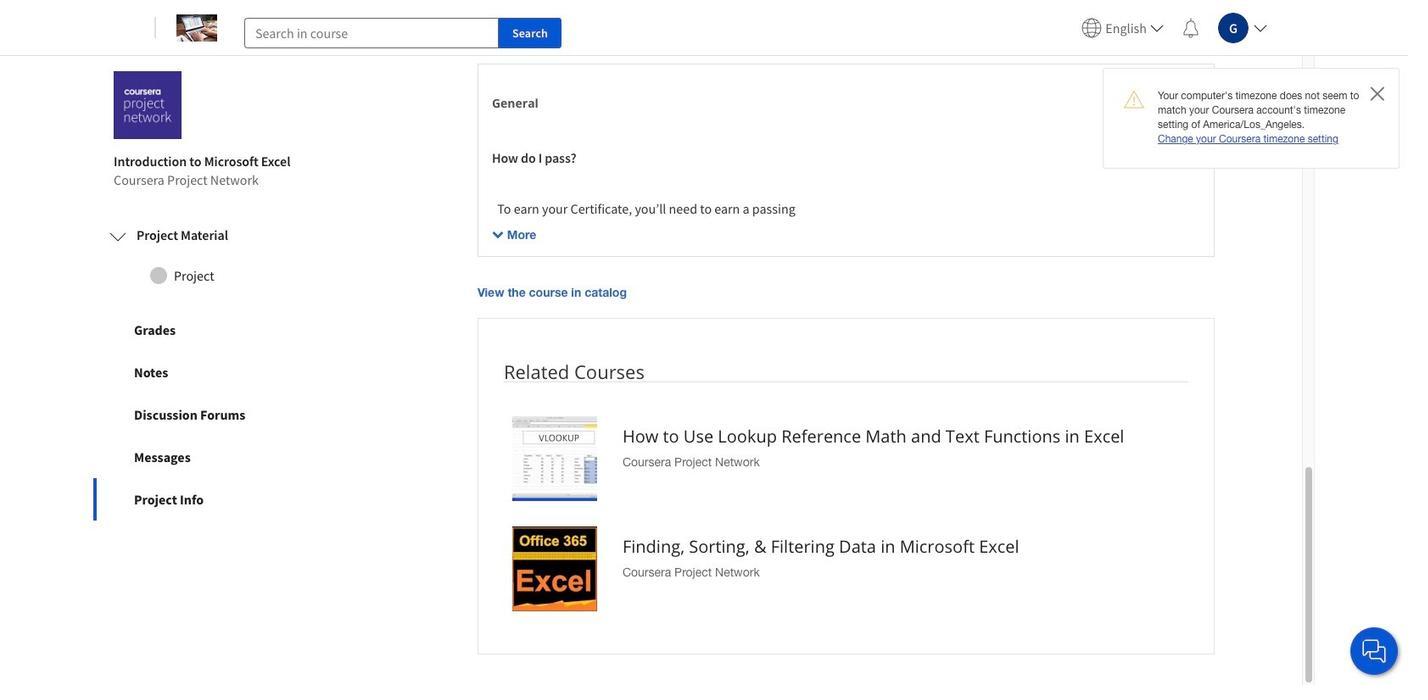 Task type: describe. For each thing, give the bounding box(es) containing it.
coursera project network image
[[114, 71, 182, 139]]

timezone mismatch warning modal dialog
[[1103, 68, 1400, 168]]



Task type: locate. For each thing, give the bounding box(es) containing it.
name home page | coursera image
[[177, 14, 217, 41]]

Search in course text field
[[244, 17, 499, 48]]

help center image
[[1364, 642, 1385, 662]]



Task type: vqa. For each thing, say whether or not it's contained in the screenshot.
bottom the "is"
no



